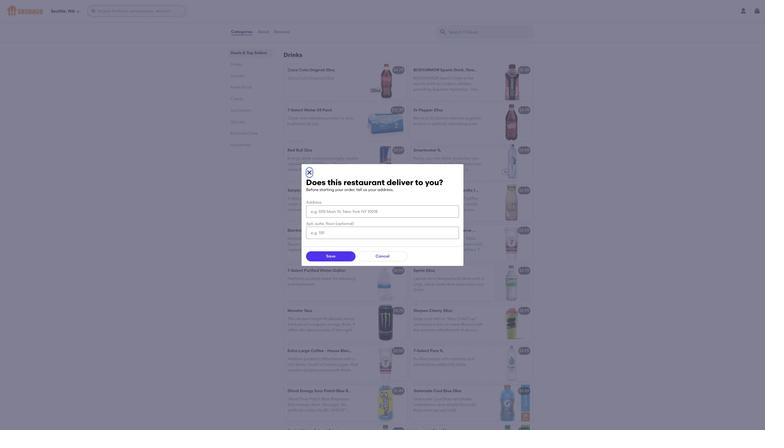 Task type: describe. For each thing, give the bounding box(es) containing it.
orange
[[301, 188, 316, 193]]

1 vertical spatial from
[[344, 202, 353, 207]]

funyuns® onion flavored rings are a deliciously different snack that's fun to eat, with a crisp texture and zesty onion flavor button
[[284, 4, 407, 41]]

grocery
[[231, 120, 246, 125]]

extra for extra large coffee - 7 reserve colombian 24oz
[[413, 229, 424, 233]]

funyuns onion flavored rings 6oz image
[[365, 4, 407, 41]]

stay
[[345, 116, 353, 121]]

to inside the blend of 23 flavors married together to form a pefectly refreshing soda.
[[413, 122, 417, 126]]

hydration.
[[296, 282, 315, 287]]

onion
[[298, 33, 309, 38]]

with inside "purified water with minerals and electrolytes added for taste."
[[441, 357, 449, 362]]

mix
[[437, 323, 443, 327]]

water inside "purified water with minerals and electrolytes added for taste."
[[429, 357, 440, 362]]

ghost energy sour patch blue raspberry 16oz image
[[365, 386, 407, 422]]

address
[[306, 200, 322, 205]]

0 horizontal spatial your
[[335, 188, 343, 193]]

icy!
[[471, 328, 477, 333]]

delicious
[[291, 196, 308, 201]]

feel.
[[422, 162, 430, 167]]

0 vertical spatial original
[[309, 68, 325, 73]]

water inside perfectly purified water for refueling and hydration.
[[321, 277, 332, 282]]

$4.79 for coca cola original 20oz
[[393, 68, 403, 73]]

mixed
[[432, 202, 443, 207]]

minerals
[[450, 357, 466, 362]]

that's
[[341, 21, 352, 26]]

funyuns® onion flavored rings are a deliciously different snack that's fun to eat, with a crisp texture and zesty onion flavor
[[288, 16, 357, 38]]

of up refreshment
[[444, 323, 448, 327]]

and inside clean and refreshing water to stay hydrated all day.
[[300, 116, 308, 121]]

deals
[[231, 51, 242, 55]]

smartwater 1l
[[413, 148, 441, 153]]

select for purified
[[291, 269, 303, 274]]

1 vertical spatial cola
[[299, 76, 308, 81]]

blue right patch
[[336, 389, 345, 394]]

electrolit
[[288, 229, 305, 233]]

soda.
[[468, 122, 479, 126]]

7- for 7-select water 24 pack
[[288, 108, 291, 113]]

cream
[[237, 108, 251, 113]]

flavor
[[310, 33, 320, 38]]

0 horizontal spatial 28oz
[[453, 389, 462, 394]]

lemon-lime flavored soft drink with a crisp, clean taste that quenches your thirst.
[[413, 277, 484, 293]]

21oz
[[337, 229, 345, 233]]

rich
[[430, 213, 438, 218]]

refreshing inside clean and refreshing water to stay hydrated all day.
[[308, 116, 328, 121]]

to inside funyuns® onion flavored rings are a deliciously different snack that's fun to eat, with a crisp texture and zesty onion flavor
[[295, 27, 299, 32]]

0 horizontal spatial 24oz
[[352, 349, 361, 354]]

sweet
[[449, 323, 460, 327]]

2 horizontal spatial svg image
[[754, 8, 761, 14]]

lost
[[336, 248, 343, 253]]

deliciously
[[291, 21, 311, 26]]

a left mix
[[433, 323, 436, 327]]

personal care tab
[[231, 131, 270, 137]]

0 vertical spatial purified
[[304, 269, 319, 274]]

a up fun
[[288, 21, 290, 26]]

ghost energy sour patch blue raspberry 16oz
[[288, 389, 375, 394]]

candy tab
[[231, 96, 270, 102]]

starbucks frappuccino vanilla 13.7oz
[[413, 188, 485, 193]]

ingredients
[[288, 162, 309, 167]]

funyuns®
[[288, 16, 309, 20]]

cool
[[424, 317, 432, 322]]

large for extra large coffee - house blend 24oz
[[299, 349, 310, 354]]

smartwater 1l image
[[490, 145, 533, 181]]

extra large coffee - 7 reserve colombian 24oz image
[[490, 225, 533, 261]]

1 horizontal spatial can
[[433, 156, 440, 161]]

undeniably
[[447, 213, 468, 218]]

drinks tab
[[231, 62, 270, 67]]

mountain dew 20oz image
[[490, 426, 533, 431]]

purified water with minerals and electrolytes added for taste.
[[413, 357, 475, 368]]

with inside the discover a creamy blend of coffee and milk, mixed with divine vanilla flavor. the finest arabica beans create a rich and undeniably luscious beverage.
[[444, 202, 452, 207]]

added inside "purified water with minerals and electrolytes added for taste."
[[436, 363, 449, 368]]

raspberry
[[346, 389, 366, 394]]

the inside refreshing kiwi and strawberry flavors to keep you hydrated and replenish the electrolytes lost during exercise.
[[306, 248, 312, 253]]

seattle,
[[51, 9, 67, 14]]

coffee for 7
[[437, 229, 450, 233]]

tell
[[356, 188, 362, 193]]

keep cool with a "stay cold cup" and enjoy a mix of sweet flavors with the smooth refreshment of an icy!
[[413, 317, 483, 333]]

drink inside lemon-lime flavored soft drink with a crisp, clean taste that quenches your thirst.
[[462, 277, 471, 282]]

select for pure
[[417, 349, 429, 354]]

sprite
[[413, 269, 425, 274]]

electrolytes inside "purified water with minerals and electrolytes added for taste."
[[413, 363, 436, 368]]

smartwater inside "purity you can taste; hydration you can feel. vapor distilled smartwater with added electrolytes for a distinctive pure and crisp taste."
[[459, 162, 481, 167]]

crisp inside funyuns® onion flavored rings are a deliciously different snack that's fun to eat, with a crisp texture and zesty onion flavor
[[320, 27, 330, 32]]

1 horizontal spatial you
[[425, 156, 432, 161]]

extra for extra large coffee - house blend 24oz
[[288, 349, 298, 354]]

a up the mixed
[[431, 196, 433, 201]]

ice cream
[[231, 108, 251, 113]]

$12.39
[[392, 108, 403, 113]]

replenish
[[288, 248, 305, 253]]

water inside clean and refreshing water to stay hydrated all day.
[[328, 116, 339, 121]]

slurpee cherry 30oz image
[[490, 305, 533, 342]]

deals & top sellers
[[231, 51, 267, 55]]

e,g. 555 Main St, New York NY 10018 search field
[[306, 206, 459, 218]]

distilled
[[443, 162, 458, 167]]

electrolit strawberry kiwi 21oz
[[288, 229, 345, 233]]

this
[[328, 178, 342, 187]]

flavors inside refreshing kiwi and strawberry flavors to keep you hydrated and replenish the electrolytes lost during exercise.
[[288, 242, 300, 247]]

monster 16oz image
[[365, 305, 407, 342]]

hydration
[[453, 156, 471, 161]]

0 vertical spatial 1l
[[437, 148, 441, 153]]

a up mix
[[442, 317, 445, 322]]

before
[[306, 188, 318, 193]]

soft
[[454, 277, 461, 282]]

flavors inside 'keep cool with a "stay cold cup" and enjoy a mix of sweet flavors with the smooth refreshment of an icy!'
[[461, 323, 474, 327]]

during
[[344, 248, 356, 253]]

household tab
[[231, 142, 270, 148]]

vitamins,
[[315, 168, 333, 172]]

with up icy! at the bottom right of page
[[475, 323, 483, 327]]

for inside perfectly purified water for refueling and hydration.
[[333, 277, 338, 282]]

drinks inside tab
[[231, 62, 242, 67]]

0 vertical spatial strawberry
[[466, 68, 487, 73]]

and inside a delicious orange juice free from water or preservtives and not from concentrate.
[[328, 202, 336, 207]]

flavors inside the blend of 23 flavors married together to form a pefectly refreshing soda.
[[435, 116, 448, 121]]

clean
[[288, 116, 299, 121]]

1 horizontal spatial drinks
[[284, 52, 302, 59]]

$4.79 for blend of 23 flavors married together to form a pefectly refreshing soda.
[[519, 108, 529, 113]]

house
[[327, 349, 339, 354]]

creamy
[[434, 196, 449, 201]]

$3.99
[[519, 349, 529, 354]]

some
[[288, 168, 298, 172]]

of inside energy drink containing highly quality ingredients of caffeine, taurine, some b-group vitamins, and sugars.
[[310, 162, 314, 167]]

electrolit strawberry kiwi 21oz image
[[365, 225, 407, 261]]

energy inside energy drink containing highly quality ingredients of caffeine, taurine, some b-group vitamins, and sugars.
[[288, 156, 301, 161]]

cool for 28oz
[[433, 389, 442, 394]]

$3.59 for extra large coffee - 7 reserve colombian 24oz
[[519, 229, 529, 233]]

purified
[[305, 277, 320, 282]]

you inside refreshing kiwi and strawberry flavors to keep you hydrated and replenish the electrolytes lost during exercise.
[[316, 242, 323, 247]]

to inside clean and refreshing water to stay hydrated all day.
[[340, 116, 344, 121]]

pure
[[430, 349, 439, 354]]

refueling
[[339, 277, 356, 282]]

the inside 'keep cool with a "stay cold cup" and enjoy a mix of sweet flavors with the smooth refreshment of an icy!'
[[413, 328, 420, 333]]

30oz
[[443, 309, 452, 314]]

0 horizontal spatial 16oz
[[304, 309, 312, 314]]

cool for rehydrates,
[[433, 397, 442, 402]]

about button
[[257, 22, 270, 42]]

are
[[351, 16, 357, 20]]

deliver
[[387, 178, 413, 187]]

2 horizontal spatial you
[[472, 156, 479, 161]]

sour
[[314, 389, 323, 394]]

1 vertical spatial 1l
[[440, 349, 443, 354]]

seattle, wa
[[51, 9, 75, 14]]

0 vertical spatial from
[[342, 196, 351, 201]]

1 coca from the top
[[288, 68, 298, 73]]

0 horizontal spatial svg image
[[76, 10, 79, 13]]

0 vertical spatial 24oz
[[495, 229, 504, 233]]

household
[[231, 143, 251, 148]]

simply orange juice 52oz
[[288, 188, 338, 193]]

and down finest
[[439, 213, 446, 218]]

with inside lemon-lime flavored soft drink with a crisp, clean taste that quenches your thirst.
[[472, 277, 480, 282]]

svg image
[[306, 169, 313, 176]]

starbucks frappuccino vanilla 13.7oz image
[[490, 185, 533, 221]]

$3.59 for extra large coffee - house blend 24oz
[[393, 349, 403, 354]]

us
[[363, 188, 367, 193]]

with inside funyuns® onion flavored rings are a deliciously different snack that's fun to eat, with a crisp texture and zesty onion flavor
[[308, 27, 316, 32]]

snacks tab
[[231, 73, 270, 79]]

purified inside "purified water with minerals and electrolytes added for taste."
[[413, 357, 428, 362]]

pepper
[[419, 108, 433, 113]]

vapor
[[431, 162, 442, 167]]

and up flavor.
[[413, 202, 421, 207]]

1 vertical spatial water
[[320, 269, 332, 274]]

ice cream tab
[[231, 108, 270, 114]]

select for water
[[291, 108, 303, 113]]

0 vertical spatial cola
[[299, 68, 308, 73]]

and inside funyuns® onion flavored rings are a deliciously different snack that's fun to eat, with a crisp texture and zesty onion flavor
[[345, 27, 352, 32]]

cherry
[[429, 309, 442, 314]]

a inside "purity you can taste; hydration you can feel. vapor distilled smartwater with added electrolytes for a distinctive pure and crisp taste."
[[465, 168, 468, 172]]

to inside refreshing kiwi and strawberry flavors to keep you hydrated and replenish the electrolytes lost during exercise.
[[301, 242, 305, 247]]

apt,
[[306, 222, 314, 227]]

quenches
[[456, 282, 474, 287]]

extra large coffee - house blend 24oz
[[288, 349, 361, 354]]

grocery tab
[[231, 119, 270, 125]]

preservtives
[[304, 202, 327, 207]]

keep
[[306, 242, 315, 247]]

7-select purified water gallon image
[[365, 265, 407, 302]]

taste. inside "purified water with minerals and electrolytes added for taste."
[[456, 363, 467, 368]]

discover a creamy blend of coffee and milk, mixed with divine vanilla flavor. the finest arabica beans create a rich and undeniably luscious beverage.
[[413, 196, 485, 224]]

flavor.
[[413, 208, 425, 213]]

that
[[447, 282, 455, 287]]



Task type: vqa. For each thing, say whether or not it's contained in the screenshot.


Task type: locate. For each thing, give the bounding box(es) containing it.
extra large coffee - house blend 24oz image
[[365, 346, 407, 382]]

refreshing inside the blend of 23 flavors married together to form a pefectly refreshing soda.
[[448, 122, 467, 126]]

24oz
[[495, 229, 504, 233], [352, 349, 361, 354]]

water down pure
[[429, 357, 440, 362]]

0 vertical spatial the
[[306, 248, 312, 253]]

svg image
[[754, 8, 761, 14], [91, 9, 96, 13], [76, 10, 79, 13]]

1 horizontal spatial -
[[451, 229, 452, 233]]

taurine,
[[333, 162, 348, 167]]

2 vertical spatial the
[[459, 403, 465, 408]]

water down a
[[288, 202, 299, 207]]

0 horizontal spatial refreshing
[[308, 116, 328, 121]]

blue up the gatorade cool blue rehydrates, replenishes, and refuels the body. best when served cold.
[[443, 389, 452, 394]]

pure
[[434, 173, 443, 178]]

7-select water 24 pack image
[[365, 104, 407, 141]]

1 coca cola original 20oz from the top
[[288, 68, 335, 73]]

0 horizontal spatial blend
[[340, 349, 351, 354]]

a down 23
[[428, 122, 431, 126]]

create
[[413, 213, 426, 218]]

discover
[[413, 196, 430, 201]]

onion
[[310, 16, 321, 20]]

$6.59
[[519, 188, 529, 193]]

and right the pure
[[444, 173, 451, 178]]

top
[[246, 51, 254, 55]]

1 vertical spatial strawberry
[[306, 229, 327, 233]]

hydrated inside clean and refreshing water to stay hydrated all day.
[[288, 122, 305, 126]]

0 vertical spatial large
[[424, 229, 436, 233]]

2 vertical spatial flavors
[[461, 323, 474, 327]]

1 cool from the top
[[433, 389, 442, 394]]

with up 'arabica'
[[444, 202, 452, 207]]

purified
[[304, 269, 319, 274], [413, 357, 428, 362]]

1 vertical spatial blend
[[340, 349, 351, 354]]

gatorade cool blue 28oz image
[[490, 386, 533, 422]]

juice
[[317, 188, 328, 193]]

cancel button
[[358, 252, 407, 262]]

simply orange juice 52oz image
[[365, 185, 407, 221]]

and down juice
[[328, 202, 336, 207]]

a inside the blend of 23 flavors married together to form a pefectly refreshing soda.
[[428, 122, 431, 126]]

1 vertical spatial the
[[413, 328, 420, 333]]

0 vertical spatial select
[[291, 108, 303, 113]]

2 horizontal spatial the
[[459, 403, 465, 408]]

2 coca from the top
[[288, 76, 298, 81]]

taste.
[[462, 173, 473, 178], [456, 363, 467, 368]]

and inside "purity you can taste; hydration you can feel. vapor distilled smartwater with added electrolytes for a distinctive pure and crisp taste."
[[444, 173, 451, 178]]

main navigation navigation
[[0, 0, 765, 22]]

reviews
[[274, 29, 290, 34]]

water down 7-select purified water gallon
[[321, 277, 332, 282]]

concentrate.
[[288, 208, 312, 213]]

form
[[418, 122, 427, 126]]

1 vertical spatial can
[[413, 162, 421, 167]]

7- for 7-select pure 1l
[[413, 349, 417, 354]]

clean
[[425, 282, 435, 287]]

0 horizontal spatial crisp
[[320, 27, 330, 32]]

0 vertical spatial hydrated
[[288, 122, 305, 126]]

1 vertical spatial -
[[325, 349, 326, 354]]

1 horizontal spatial blend
[[413, 116, 424, 121]]

to up starbucks
[[415, 178, 423, 187]]

from right not
[[344, 202, 353, 207]]

your inside lemon-lime flavored soft drink with a crisp, clean taste that quenches your thirst.
[[475, 282, 484, 287]]

1 vertical spatial taste.
[[456, 363, 467, 368]]

you right hydration
[[472, 156, 479, 161]]

red bull 12oz image
[[365, 145, 407, 181]]

0 horizontal spatial you
[[316, 242, 323, 247]]

1 vertical spatial original
[[309, 76, 324, 81]]

taste. inside "purity you can taste; hydration you can feel. vapor distilled smartwater with added electrolytes for a distinctive pure and crisp taste."
[[462, 173, 473, 178]]

and inside the gatorade cool blue rehydrates, replenishes, and refuels the body. best when served cold.
[[437, 403, 445, 408]]

1 horizontal spatial the
[[413, 328, 420, 333]]

distinctive
[[413, 173, 433, 178]]

energy
[[288, 156, 301, 161], [300, 389, 313, 394]]

can up vapor
[[433, 156, 440, 161]]

gatorade for gatorade cool blue rehydrates, replenishes, and refuels the body. best when served cold.
[[413, 397, 432, 402]]

cold.
[[447, 409, 457, 414]]

gatorade cool blue 28oz
[[413, 389, 462, 394]]

from up not
[[342, 196, 351, 201]]

for inside "purified water with minerals and electrolytes added for taste."
[[450, 363, 455, 368]]

with inside "purity you can taste; hydration you can feel. vapor distilled smartwater with added electrolytes for a distinctive pure and crisp taste."
[[413, 168, 421, 172]]

a down hydration
[[465, 168, 468, 172]]

0 vertical spatial gatorade
[[413, 389, 432, 394]]

with up mix
[[433, 317, 441, 322]]

drinks
[[284, 52, 302, 59], [231, 62, 242, 67]]

0 horizontal spatial smartwater
[[413, 148, 436, 153]]

enjoy
[[422, 323, 432, 327]]

does this restaurant deliver to you? before starting your order, tell us your address.
[[306, 178, 443, 193]]

with up flavor
[[308, 27, 316, 32]]

blend up form
[[413, 116, 424, 121]]

to inside "does this restaurant deliver to you? before starting your order, tell us your address."
[[415, 178, 423, 187]]

purified down 7-select pure 1l
[[413, 357, 428, 362]]

- for 7
[[451, 229, 452, 233]]

2 gatorade from the top
[[413, 397, 432, 402]]

your for does
[[368, 188, 376, 193]]

drink down "12oz"
[[302, 156, 311, 161]]

wa
[[68, 9, 75, 14]]

bodyarmor
[[413, 68, 439, 73]]

1 horizontal spatial for
[[450, 363, 455, 368]]

fresh food tab
[[231, 85, 270, 91]]

smartwater down hydration
[[459, 162, 481, 167]]

best
[[413, 409, 422, 414]]

your right the quenches
[[475, 282, 484, 287]]

water down pack
[[328, 116, 339, 121]]

blue for gatorade cool blue 28oz
[[443, 389, 452, 394]]

drink inside energy drink containing highly quality ingredients of caffeine, taurine, some b-group vitamins, and sugars.
[[302, 156, 311, 161]]

and up during
[[342, 242, 350, 247]]

containing
[[312, 156, 333, 161]]

blue inside the gatorade cool blue rehydrates, replenishes, and refuels the body. best when served cold.
[[443, 397, 451, 402]]

red bull 12oz
[[288, 148, 312, 153]]

you
[[425, 156, 432, 161], [472, 156, 479, 161], [316, 242, 323, 247]]

rings
[[339, 16, 350, 20]]

for down gallon at left
[[333, 277, 338, 282]]

simply
[[288, 188, 300, 193]]

gatorade inside the gatorade cool blue rehydrates, replenishes, and refuels the body. best when served cold.
[[413, 397, 432, 402]]

large for extra large coffee - 7 reserve colombian 24oz
[[424, 229, 436, 233]]

1 vertical spatial crisp
[[452, 173, 461, 178]]

and down perfectly
[[288, 282, 295, 287]]

cola
[[299, 68, 308, 73], [299, 76, 308, 81]]

hydrated inside refreshing kiwi and strawberry flavors to keep you hydrated and replenish the electrolytes lost during exercise.
[[324, 242, 341, 247]]

- left the house
[[325, 349, 326, 354]]

1 vertical spatial for
[[333, 277, 338, 282]]

crisp inside "purity you can taste; hydration you can feel. vapor distilled smartwater with added electrolytes for a distinctive pure and crisp taste."
[[452, 173, 461, 178]]

1 horizontal spatial extra
[[413, 229, 424, 233]]

1 vertical spatial electrolytes
[[313, 248, 335, 253]]

1 horizontal spatial refreshing
[[448, 122, 467, 126]]

0 horizontal spatial extra
[[288, 349, 298, 354]]

water up perfectly purified water for refueling and hydration.
[[320, 269, 332, 274]]

sprite winter spiced cranberry 20oz image
[[365, 426, 407, 431]]

electrolytes inside "purity you can taste; hydration you can feel. vapor distilled smartwater with added electrolytes for a distinctive pure and crisp taste."
[[436, 168, 458, 172]]

the
[[306, 248, 312, 253], [413, 328, 420, 333], [459, 403, 465, 408]]

texture
[[330, 27, 344, 32]]

and right kiwi
[[317, 237, 324, 241]]

group
[[303, 168, 315, 172]]

of left 23
[[425, 116, 429, 121]]

fresh food
[[231, 85, 252, 90]]

1 vertical spatial 7-
[[288, 269, 291, 274]]

categories button
[[231, 22, 253, 42]]

and up all
[[300, 116, 308, 121]]

can down the purity
[[413, 162, 421, 167]]

0 vertical spatial cool
[[433, 389, 442, 394]]

1 vertical spatial coca cola original 20oz
[[288, 76, 334, 81]]

$5.59
[[519, 389, 529, 394]]

0 horizontal spatial can
[[413, 162, 421, 167]]

drink up the quenches
[[462, 277, 471, 282]]

1 vertical spatial flavors
[[288, 242, 300, 247]]

body.
[[466, 403, 477, 408]]

0 vertical spatial 28oz
[[504, 68, 513, 73]]

for inside "purity you can taste; hydration you can feel. vapor distilled smartwater with added electrolytes for a distinctive pure and crisp taste."
[[459, 168, 464, 172]]

1 vertical spatial $5.99
[[393, 269, 403, 274]]

a left rich
[[427, 213, 430, 218]]

electrolytes down "distilled"
[[436, 168, 458, 172]]

crisp,
[[413, 282, 424, 287]]

strawberry
[[466, 68, 487, 73], [306, 229, 327, 233]]

2 coca cola original 20oz from the top
[[288, 76, 334, 81]]

1 vertical spatial gatorade
[[413, 397, 432, 402]]

2 cool from the top
[[433, 397, 442, 402]]

7- up perfectly
[[288, 269, 291, 274]]

select up clean
[[291, 108, 303, 113]]

drinks down deals
[[231, 62, 242, 67]]

the inside the gatorade cool blue rehydrates, replenishes, and refuels the body. best when served cold.
[[459, 403, 465, 408]]

1 vertical spatial drinks
[[231, 62, 242, 67]]

blend of 23 flavors married together to form a pefectly refreshing soda.
[[413, 116, 482, 126]]

and down that's
[[345, 27, 352, 32]]

to left form
[[413, 122, 417, 126]]

2 vertical spatial $5.99
[[519, 309, 529, 314]]

purity you can taste; hydration you can feel. vapor distilled smartwater with added electrolytes for a distinctive pure and crisp taste.
[[413, 156, 481, 178]]

$3.59
[[519, 229, 529, 233], [393, 349, 403, 354]]

0 vertical spatial blend
[[413, 116, 424, 121]]

dr pepper 20oz
[[413, 108, 443, 113]]

added down feel.
[[422, 168, 435, 172]]

flavors up pefectly
[[435, 116, 448, 121]]

coffee left 7
[[437, 229, 450, 233]]

0 vertical spatial 7-
[[288, 108, 291, 113]]

gallon
[[333, 269, 346, 274]]

not
[[337, 202, 343, 207]]

save button
[[306, 252, 356, 262]]

blend inside the blend of 23 flavors married together to form a pefectly refreshing soda.
[[413, 116, 424, 121]]

1 horizontal spatial electrolytes
[[413, 363, 436, 368]]

16oz right monster
[[304, 309, 312, 314]]

&
[[243, 51, 246, 55]]

coffee
[[437, 229, 450, 233], [311, 349, 324, 354]]

and inside "purified water with minerals and electrolytes added for taste."
[[467, 357, 475, 362]]

1l
[[437, 148, 441, 153], [440, 349, 443, 354]]

1 gatorade from the top
[[413, 389, 432, 394]]

blue
[[336, 389, 345, 394], [443, 389, 452, 394], [443, 397, 451, 402]]

cool down gatorade cool blue 28oz
[[433, 397, 442, 402]]

b-
[[299, 168, 303, 172]]

1 vertical spatial refreshing
[[448, 122, 467, 126]]

for down minerals
[[450, 363, 455, 368]]

1 vertical spatial added
[[436, 363, 449, 368]]

0 horizontal spatial the
[[306, 248, 312, 253]]

0 horizontal spatial large
[[299, 349, 310, 354]]

of inside the blend of 23 flavors married together to form a pefectly refreshing soda.
[[425, 116, 429, 121]]

1 horizontal spatial drink
[[462, 277, 471, 282]]

0 horizontal spatial strawberry
[[306, 229, 327, 233]]

dr pepper 20oz image
[[490, 104, 533, 141]]

28oz up rehydrates,
[[453, 389, 462, 394]]

of up group
[[310, 162, 314, 167]]

$4.79
[[393, 68, 403, 73], [519, 108, 529, 113], [519, 269, 529, 274], [393, 309, 403, 314]]

taste. down minerals
[[456, 363, 467, 368]]

refreshing
[[288, 237, 308, 241]]

water inside a delicious orange juice free from water or preservtives and not from concentrate.
[[288, 202, 299, 207]]

electrolytes down 7-select pure 1l
[[413, 363, 436, 368]]

electrolytes inside refreshing kiwi and strawberry flavors to keep you hydrated and replenish the electrolytes lost during exercise.
[[313, 248, 335, 253]]

1 horizontal spatial your
[[368, 188, 376, 193]]

flavors up an
[[461, 323, 474, 327]]

$4.79 for lemon-lime flavored soft drink with a crisp, clean taste that quenches your thirst.
[[519, 269, 529, 274]]

$5.39
[[519, 68, 529, 73]]

sprite 20oz image
[[490, 265, 533, 302]]

0 vertical spatial crisp
[[320, 27, 330, 32]]

added down pure
[[436, 363, 449, 368]]

0 vertical spatial refreshing
[[308, 116, 328, 121]]

(optional)
[[335, 222, 354, 227]]

of up divine
[[462, 196, 465, 201]]

candy
[[231, 97, 244, 101]]

a right the soft
[[481, 277, 484, 282]]

1 vertical spatial 16oz
[[367, 389, 375, 394]]

0 horizontal spatial added
[[422, 168, 435, 172]]

"stay
[[446, 317, 456, 322]]

your
[[335, 188, 343, 193], [368, 188, 376, 193], [475, 282, 484, 287]]

0 vertical spatial added
[[422, 168, 435, 172]]

of left an
[[460, 328, 464, 333]]

1 horizontal spatial strawberry
[[466, 68, 487, 73]]

7- for 7-select purified water gallon
[[288, 269, 291, 274]]

red
[[288, 148, 295, 153]]

or
[[299, 202, 303, 207]]

select left pure
[[417, 349, 429, 354]]

snacks
[[231, 74, 244, 78]]

0 vertical spatial water
[[304, 108, 316, 113]]

electrolytes up the save
[[313, 248, 335, 253]]

your for lemon-
[[475, 282, 484, 287]]

gatorade for gatorade cool blue 28oz
[[413, 389, 432, 394]]

2 vertical spatial 7-
[[413, 349, 417, 354]]

2 horizontal spatial flavors
[[461, 323, 474, 327]]

1l right pure
[[440, 349, 443, 354]]

refreshing down married
[[448, 122, 467, 126]]

magnifying glass icon image
[[440, 29, 446, 35]]

kiwi
[[328, 229, 336, 233]]

7- up clean
[[288, 108, 291, 113]]

1 vertical spatial $3.59
[[393, 349, 403, 354]]

kiwi
[[309, 237, 316, 241]]

0 horizontal spatial flavors
[[288, 242, 300, 247]]

select
[[291, 108, 303, 113], [291, 269, 303, 274], [417, 349, 429, 354]]

ice
[[231, 108, 237, 113]]

0 vertical spatial $5.99
[[393, 148, 403, 153]]

0 vertical spatial drink
[[302, 156, 311, 161]]

energy up the ingredients
[[288, 156, 301, 161]]

0 horizontal spatial $3.59
[[393, 349, 403, 354]]

you up feel.
[[425, 156, 432, 161]]

24oz right the house
[[352, 349, 361, 354]]

and up served
[[437, 403, 445, 408]]

for
[[459, 168, 464, 172], [333, 277, 338, 282], [450, 363, 455, 368]]

1 vertical spatial purified
[[413, 357, 428, 362]]

water left 24
[[304, 108, 316, 113]]

to left keep
[[301, 242, 305, 247]]

divine
[[453, 202, 465, 207]]

1 horizontal spatial 16oz
[[367, 389, 375, 394]]

1 horizontal spatial water
[[320, 269, 332, 274]]

smartwater up the purity
[[413, 148, 436, 153]]

drinks down zesty
[[284, 52, 302, 59]]

1 horizontal spatial purified
[[413, 357, 428, 362]]

a down different
[[317, 27, 319, 32]]

select up perfectly
[[291, 269, 303, 274]]

gatorade cool blue rehydrates, replenishes, and refuels the body. best when served cold.
[[413, 397, 477, 414]]

0 vertical spatial can
[[433, 156, 440, 161]]

1 vertical spatial hydrated
[[324, 242, 341, 247]]

eat,
[[299, 27, 307, 32]]

bodyarmor sports drink, strawberry banana 28oz image
[[490, 64, 533, 101]]

to
[[295, 27, 299, 32], [340, 116, 344, 121], [413, 122, 417, 126], [415, 178, 423, 187], [301, 242, 305, 247]]

and inside energy drink containing highly quality ingredients of caffeine, taurine, some b-group vitamins, and sugars.
[[334, 168, 342, 172]]

blue for gatorade cool blue rehydrates, replenishes, and refuels the body. best when served cold.
[[443, 397, 451, 402]]

1 horizontal spatial 28oz
[[504, 68, 513, 73]]

2 horizontal spatial for
[[459, 168, 464, 172]]

1 vertical spatial 28oz
[[453, 389, 462, 394]]

- for house
[[325, 349, 326, 354]]

hydrated down strawberry
[[324, 242, 341, 247]]

$5.99 for smartwater
[[393, 148, 403, 153]]

your up the free
[[335, 188, 343, 193]]

perfectly purified water for refueling and hydration.
[[288, 277, 356, 287]]

blend
[[413, 116, 424, 121], [340, 349, 351, 354]]

1 vertical spatial smartwater
[[459, 162, 481, 167]]

1 horizontal spatial 24oz
[[495, 229, 504, 233]]

for down hydration
[[459, 168, 464, 172]]

1 horizontal spatial svg image
[[91, 9, 96, 13]]

with up the quenches
[[472, 277, 480, 282]]

and inside perfectly purified water for refueling and hydration.
[[288, 282, 295, 287]]

reviews button
[[274, 22, 290, 42]]

and inside 'keep cool with a "stay cold cup" and enjoy a mix of sweet flavors with the smooth refreshment of an icy!'
[[413, 323, 421, 327]]

$4.59
[[519, 148, 529, 153]]

deals & top sellers tab
[[231, 50, 270, 56]]

e,g. 15F search field
[[306, 227, 459, 240]]

- left 7
[[451, 229, 452, 233]]

your right us
[[368, 188, 376, 193]]

coffee for house
[[311, 349, 324, 354]]

exercise.
[[288, 254, 304, 258]]

0 vertical spatial smartwater
[[413, 148, 436, 153]]

to left stay
[[340, 116, 344, 121]]

of inside the discover a creamy blend of coffee and milk, mixed with divine vanilla flavor. the finest arabica beans create a rich and undeniably luscious beverage.
[[462, 196, 465, 201]]

0 horizontal spatial coffee
[[311, 349, 324, 354]]

the down keep
[[306, 248, 312, 253]]

and
[[345, 27, 352, 32], [300, 116, 308, 121], [334, 168, 342, 172], [444, 173, 451, 178], [328, 202, 336, 207], [413, 202, 421, 207], [439, 213, 446, 218], [317, 237, 324, 241], [342, 242, 350, 247], [288, 282, 295, 287], [413, 323, 421, 327], [467, 357, 475, 362], [437, 403, 445, 408]]

0 vertical spatial energy
[[288, 156, 301, 161]]

you right keep
[[316, 242, 323, 247]]

7-select pure 1l image
[[490, 346, 533, 382]]

taste. up 'vanilla'
[[462, 173, 473, 178]]

1l up vapor
[[437, 148, 441, 153]]

with left minerals
[[441, 357, 449, 362]]

0 horizontal spatial purified
[[304, 269, 319, 274]]

flavored
[[322, 16, 339, 20]]

7- left pure
[[413, 349, 417, 354]]

coca cola original 20oz image
[[365, 64, 407, 101]]

energy left sour
[[300, 389, 313, 394]]

vanilla
[[459, 188, 473, 193]]

cool inside the gatorade cool blue rehydrates, replenishes, and refuels the body. best when served cold.
[[433, 397, 442, 402]]

0 horizontal spatial -
[[325, 349, 326, 354]]

16oz right raspberry
[[367, 389, 375, 394]]

food
[[242, 85, 252, 90]]

address.
[[377, 188, 394, 193]]

dr
[[413, 108, 418, 113]]

served
[[434, 409, 447, 414]]

1 vertical spatial energy
[[300, 389, 313, 394]]

1 vertical spatial drink
[[462, 277, 471, 282]]

slurpee
[[413, 309, 428, 314]]

fresh
[[231, 85, 241, 90]]

to right fun
[[295, 27, 299, 32]]

taste
[[436, 282, 446, 287]]

0 horizontal spatial water
[[304, 108, 316, 113]]

and down taurine,
[[334, 168, 342, 172]]

crisp down "distilled"
[[452, 173, 461, 178]]

with up distinctive
[[413, 168, 421, 172]]

refreshing up day.
[[308, 116, 328, 121]]

the left smooth
[[413, 328, 420, 333]]

a inside lemon-lime flavored soft drink with a crisp, clean taste that quenches your thirst.
[[481, 277, 484, 282]]

$5.99 for sprite
[[393, 269, 403, 274]]

0 horizontal spatial drinks
[[231, 62, 242, 67]]

and down keep at the bottom
[[413, 323, 421, 327]]

beans
[[462, 208, 473, 213]]

1 horizontal spatial smartwater
[[459, 162, 481, 167]]

strawberry right drink,
[[466, 68, 487, 73]]

blend right the house
[[340, 349, 351, 354]]

hydrated down clean
[[288, 122, 305, 126]]

0 vertical spatial coca
[[288, 68, 298, 73]]

1 horizontal spatial hydrated
[[324, 242, 341, 247]]

pefectly
[[432, 122, 447, 126]]

added inside "purity you can taste; hydration you can feel. vapor distilled smartwater with added electrolytes for a distinctive pure and crisp taste."
[[422, 168, 435, 172]]



